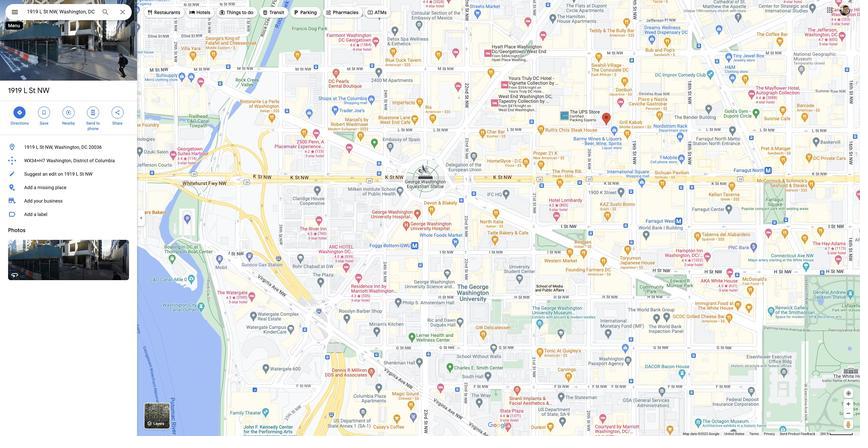 Task type: vqa. For each thing, say whether or not it's contained in the screenshot.
2700 in the 2700 E 7th St Building
no



Task type: describe. For each thing, give the bounding box(es) containing it.

[[90, 109, 96, 116]]

privacy
[[764, 432, 775, 436]]

add for add your business
[[24, 198, 33, 204]]

add a label button
[[0, 208, 137, 221]]

send to phone
[[86, 121, 100, 131]]

 restaurants
[[147, 9, 180, 16]]

nw inside button
[[85, 171, 93, 177]]

 things to do
[[219, 9, 254, 16]]

terms
[[750, 432, 759, 436]]

an
[[42, 171, 48, 177]]

place
[[55, 185, 66, 190]]

ft
[[827, 432, 830, 436]]

l for nw
[[24, 86, 27, 95]]


[[367, 9, 373, 16]]

directions
[[11, 121, 29, 126]]

add a missing place
[[24, 185, 66, 190]]

to inside the  things to do
[[242, 9, 247, 15]]

add for add a label
[[24, 212, 33, 217]]

data
[[691, 432, 697, 436]]

google account: ben chafik  
(ben.chafik@adept.ai) image
[[840, 5, 851, 15]]

200
[[821, 432, 826, 436]]

 search field
[[5, 4, 132, 22]]

suggest an edit on 1919 l st nw
[[24, 171, 93, 177]]


[[17, 109, 23, 116]]

1919 for 1919 l st nw, washington, dc 20036
[[24, 145, 35, 150]]

send product feedback
[[780, 432, 816, 436]]

add for add a missing place
[[24, 185, 33, 190]]

st for nw
[[29, 86, 36, 95]]

show street view coverage image
[[844, 420, 854, 430]]

layers
[[154, 422, 164, 426]]

missing
[[37, 185, 54, 190]]


[[326, 9, 332, 16]]

collapse side panel image
[[137, 214, 145, 222]]


[[11, 7, 19, 17]]

 parking
[[293, 9, 317, 16]]

nearby
[[62, 121, 75, 126]]

actions for 1919 l st nw region
[[0, 101, 137, 135]]

1 vertical spatial washington,
[[46, 158, 72, 163]]

a for label
[[34, 212, 36, 217]]

business
[[44, 198, 63, 204]]

things
[[227, 9, 241, 15]]

of
[[89, 158, 94, 163]]

pharmacies
[[333, 9, 359, 15]]

1919 l st nw main content
[[0, 0, 137, 436]]

zoom out image
[[847, 411, 852, 416]]

0 vertical spatial nw
[[37, 86, 50, 95]]

footer inside google maps element
[[683, 432, 821, 436]]

united
[[725, 432, 735, 436]]

district
[[73, 158, 88, 163]]

1919 for 1919 l st nw
[[8, 86, 22, 95]]

send product feedback button
[[780, 432, 816, 436]]

restaurants
[[154, 9, 180, 15]]


[[219, 9, 225, 16]]

 pharmacies
[[326, 9, 359, 16]]

google
[[709, 432, 720, 436]]

hotels
[[197, 9, 210, 15]]



Task type: locate. For each thing, give the bounding box(es) containing it.
1 add from the top
[[24, 185, 33, 190]]

add
[[24, 185, 33, 190], [24, 198, 33, 204], [24, 212, 33, 217]]

0 vertical spatial a
[[34, 185, 36, 190]]

wx34+h7 washington, district of columbia button
[[0, 154, 137, 167]]

suggest
[[24, 171, 41, 177]]

show your location image
[[846, 391, 852, 397]]

add your business
[[24, 198, 63, 204]]

parking
[[301, 9, 317, 15]]

0 horizontal spatial to
[[96, 121, 100, 126]]

0 horizontal spatial st
[[29, 86, 36, 95]]

1 horizontal spatial 1919
[[24, 145, 35, 150]]

dc
[[81, 145, 88, 150]]

atms
[[375, 9, 387, 15]]

suggest an edit on 1919 l st nw button
[[0, 167, 137, 181]]

columbia
[[95, 158, 115, 163]]

a left label
[[34, 212, 36, 217]]

send for send to phone
[[86, 121, 95, 126]]

map
[[683, 432, 690, 436]]

0 vertical spatial 1919
[[8, 86, 22, 95]]

1 vertical spatial a
[[34, 212, 36, 217]]

share
[[112, 121, 123, 126]]

google maps element
[[0, 0, 861, 436]]

feedback
[[801, 432, 816, 436]]

1 horizontal spatial send
[[780, 432, 788, 436]]

send up phone
[[86, 121, 95, 126]]


[[189, 9, 195, 16]]

washington, up wx34+h7 washington, district of columbia button
[[54, 145, 80, 150]]

send
[[86, 121, 95, 126], [780, 432, 788, 436]]

0 vertical spatial l
[[24, 86, 27, 95]]

1 vertical spatial 1919
[[24, 145, 35, 150]]

0 vertical spatial st
[[29, 86, 36, 95]]


[[293, 9, 299, 16]]

2 vertical spatial st
[[80, 171, 84, 177]]

transit
[[270, 9, 284, 15]]

1919 up ''
[[8, 86, 22, 95]]

add inside button
[[24, 212, 33, 217]]

1919 l st nw
[[8, 86, 50, 95]]

2 a from the top
[[34, 212, 36, 217]]

None field
[[27, 8, 96, 16]]

0 horizontal spatial 1919
[[8, 86, 22, 95]]

your
[[34, 198, 43, 204]]

0 horizontal spatial l
[[24, 86, 27, 95]]

wx34+h7
[[24, 158, 45, 163]]


[[41, 109, 47, 116]]

l left nw,
[[36, 145, 38, 150]]

zoom in image
[[847, 402, 852, 407]]

l down district
[[76, 171, 79, 177]]


[[66, 109, 72, 116]]

 transit
[[262, 9, 284, 16]]

2 add from the top
[[24, 198, 33, 204]]

a inside add a label button
[[34, 212, 36, 217]]

united states
[[725, 432, 745, 436]]

none field inside 1919 l st nw, washington, dc 20036 field
[[27, 8, 96, 16]]

to up phone
[[96, 121, 100, 126]]

1 horizontal spatial nw
[[85, 171, 93, 177]]

states
[[735, 432, 745, 436]]

photos
[[8, 227, 25, 234]]

1919 right on
[[64, 171, 75, 177]]

washington, up suggest an edit on 1919 l st nw
[[46, 158, 72, 163]]

add left label
[[24, 212, 33, 217]]

3 add from the top
[[24, 212, 33, 217]]

wx34+h7 washington, district of columbia
[[24, 158, 115, 163]]

2 vertical spatial l
[[76, 171, 79, 177]]

add inside button
[[24, 185, 33, 190]]

united states button
[[725, 432, 745, 436]]

nw,
[[45, 145, 53, 150]]

1919 L St NW, Washington, DC 20036 field
[[5, 4, 132, 20]]

a
[[34, 185, 36, 190], [34, 212, 36, 217]]

st for nw,
[[40, 145, 44, 150]]

washington,
[[54, 145, 80, 150], [46, 158, 72, 163]]

edit
[[49, 171, 57, 177]]

label
[[37, 212, 47, 217]]

1919 l st nw, washington, dc 20036 button
[[0, 141, 137, 154]]

1919
[[8, 86, 22, 95], [24, 145, 35, 150], [64, 171, 75, 177]]

l
[[24, 86, 27, 95], [36, 145, 38, 150], [76, 171, 79, 177]]


[[114, 109, 121, 116]]

1 vertical spatial st
[[40, 145, 44, 150]]

1 vertical spatial l
[[36, 145, 38, 150]]

0 horizontal spatial send
[[86, 121, 95, 126]]

a for missing
[[34, 185, 36, 190]]

to inside send to phone
[[96, 121, 100, 126]]

200 ft
[[821, 432, 830, 436]]

footer
[[683, 432, 821, 436]]

map data ©2023 google
[[683, 432, 720, 436]]

send inside send to phone
[[86, 121, 95, 126]]

a inside add a missing place button
[[34, 185, 36, 190]]

l up directions
[[24, 86, 27, 95]]

20036
[[89, 145, 102, 150]]

 hotels
[[189, 9, 210, 16]]

add left your at the left
[[24, 198, 33, 204]]

1919 up wx34+h7
[[24, 145, 35, 150]]

phone
[[87, 126, 99, 131]]

0 vertical spatial washington,
[[54, 145, 80, 150]]

 button
[[5, 4, 24, 22]]

2 vertical spatial add
[[24, 212, 33, 217]]

add a missing place button
[[0, 181, 137, 194]]

 atms
[[367, 9, 387, 16]]

a left missing
[[34, 185, 36, 190]]

send inside 'button'
[[780, 432, 788, 436]]

0 horizontal spatial nw
[[37, 86, 50, 95]]

st
[[29, 86, 36, 95], [40, 145, 44, 150], [80, 171, 84, 177]]

send left the product
[[780, 432, 788, 436]]

2 horizontal spatial 1919
[[64, 171, 75, 177]]

1 a from the top
[[34, 185, 36, 190]]

to
[[242, 9, 247, 15], [96, 121, 100, 126]]


[[147, 9, 153, 16]]

nw up 
[[37, 86, 50, 95]]

1 vertical spatial nw
[[85, 171, 93, 177]]

0 vertical spatial to
[[242, 9, 247, 15]]

l for nw,
[[36, 145, 38, 150]]

2 horizontal spatial l
[[76, 171, 79, 177]]

1 vertical spatial add
[[24, 198, 33, 204]]

1 vertical spatial to
[[96, 121, 100, 126]]

privacy button
[[764, 432, 775, 436]]

0 vertical spatial add
[[24, 185, 33, 190]]

1 horizontal spatial to
[[242, 9, 247, 15]]

send for send product feedback
[[780, 432, 788, 436]]

©2023
[[698, 432, 708, 436]]

add your business link
[[0, 194, 137, 208]]

1919 l st nw, washington, dc 20036
[[24, 145, 102, 150]]

add inside "link"
[[24, 198, 33, 204]]


[[262, 9, 268, 16]]

2 horizontal spatial st
[[80, 171, 84, 177]]

terms button
[[750, 432, 759, 436]]

1 vertical spatial send
[[780, 432, 788, 436]]

2 vertical spatial 1919
[[64, 171, 75, 177]]

0 vertical spatial send
[[86, 121, 95, 126]]

footer containing map data ©2023 google
[[683, 432, 821, 436]]

on
[[58, 171, 63, 177]]

to left "do"
[[242, 9, 247, 15]]

product
[[789, 432, 800, 436]]

nw down of
[[85, 171, 93, 177]]

add a label
[[24, 212, 47, 217]]

do
[[248, 9, 254, 15]]

save
[[40, 121, 48, 126]]

200 ft button
[[821, 432, 854, 436]]

add down suggest on the left
[[24, 185, 33, 190]]

1 horizontal spatial st
[[40, 145, 44, 150]]

1 horizontal spatial l
[[36, 145, 38, 150]]

nw
[[37, 86, 50, 95], [85, 171, 93, 177]]



